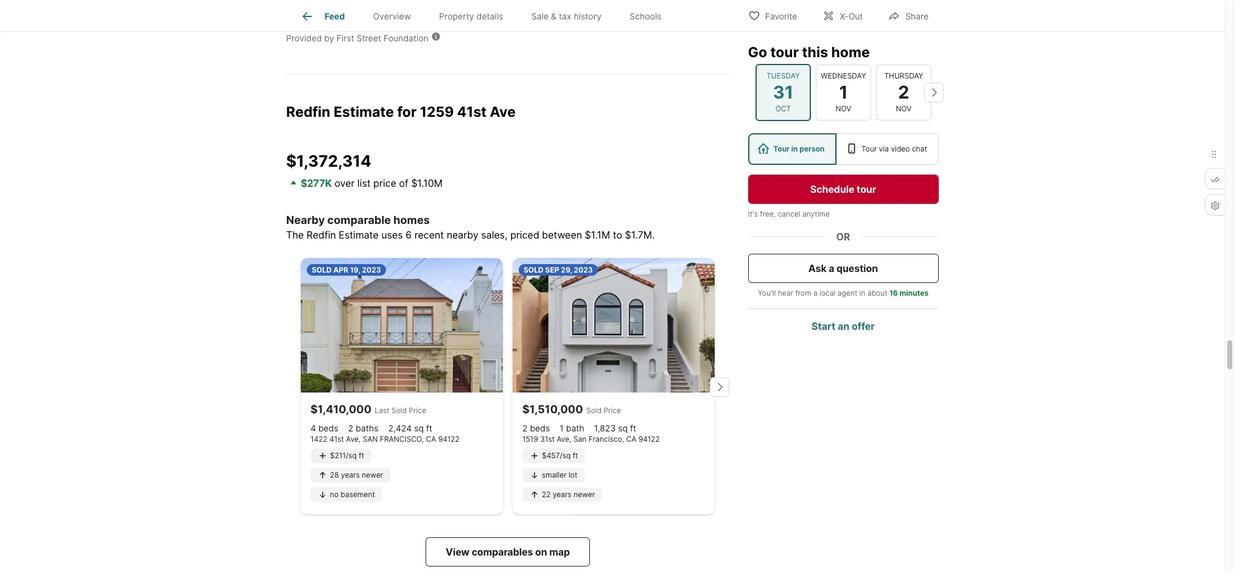 Task type: describe. For each thing, give the bounding box(es) containing it.
sold for $1,510,000
[[524, 265, 544, 274]]

tour via video chat option
[[837, 133, 939, 165]]

view comparables on map
[[446, 546, 570, 558]]

minutes
[[900, 289, 929, 298]]

0 vertical spatial estimate
[[334, 103, 394, 120]]

tax
[[559, 11, 571, 21]]

list box containing tour in person
[[748, 133, 939, 165]]

risk
[[330, 1, 350, 13]]

$457/sq
[[542, 451, 571, 460]]

bath
[[566, 423, 584, 433]]

comparable
[[327, 214, 391, 226]]

schedule
[[811, 183, 855, 195]]

1 inside wednesday 1 nov
[[839, 81, 848, 103]]

between
[[542, 229, 582, 241]]

4 beds
[[311, 423, 338, 433]]

recent
[[414, 229, 444, 241]]

$1,510,000
[[522, 403, 583, 416]]

2 beds
[[522, 423, 550, 433]]

0 horizontal spatial a
[[814, 289, 818, 298]]

1,823
[[594, 423, 616, 433]]

tab list containing feed
[[286, 0, 685, 31]]

1259
[[420, 103, 454, 120]]

comparables
[[472, 546, 533, 558]]

start
[[812, 320, 836, 332]]

via
[[879, 144, 889, 153]]

6
[[406, 229, 412, 241]]

2,424
[[388, 423, 412, 433]]

start an offer
[[812, 320, 875, 332]]

you'll hear from a local agent in about 16 minutes
[[758, 289, 929, 298]]

feed link
[[300, 9, 345, 24]]

schedule tour
[[811, 183, 877, 195]]

price inside $1,510,000 sold price
[[604, 406, 621, 415]]

beds for $1,510,000
[[530, 423, 550, 433]]

report
[[384, 1, 414, 13]]

share button
[[878, 3, 939, 28]]

&
[[551, 11, 557, 21]]

home
[[832, 44, 870, 61]]

tour for tour in person
[[774, 144, 790, 153]]

wednesday 1 nov
[[821, 71, 866, 113]]

go
[[748, 44, 768, 61]]

$1,510,000 sold price
[[522, 403, 621, 416]]

0 horizontal spatial 1
[[560, 423, 564, 433]]

newer for 28 years newer
[[362, 471, 383, 480]]

ave
[[490, 103, 516, 120]]

$277k
[[301, 177, 332, 189]]

from
[[796, 289, 812, 298]]

2 for 2 beds
[[522, 423, 528, 433]]

or
[[837, 231, 851, 243]]

schedule tour button
[[748, 175, 939, 204]]

history
[[574, 11, 602, 21]]

view comparables on map button
[[426, 538, 590, 567]]

property
[[439, 11, 474, 21]]

uses
[[381, 229, 403, 241]]

1 bath
[[560, 423, 584, 433]]

the
[[286, 229, 304, 241]]

view for view comparables on map
[[446, 546, 469, 558]]

ft right $211/sq
[[359, 451, 364, 460]]

22 years newer
[[542, 490, 595, 499]]

ave, for $1,510,000
[[557, 435, 571, 444]]

$1,410,000 last sold price
[[311, 403, 426, 416]]

tuesday
[[767, 71, 800, 80]]

2023 for $1,510,000
[[574, 265, 593, 274]]

property details
[[439, 11, 503, 21]]

oct
[[776, 104, 791, 113]]

for
[[397, 103, 417, 120]]

ca for $1,510,000
[[626, 435, 636, 444]]

priced
[[510, 229, 539, 241]]

1519 31st ave, san francisco, ca 94122
[[522, 435, 660, 444]]

1422 41st ave, san francisco, ca 94122
[[311, 435, 460, 444]]

photo of 1422 41st ave, san francisco, ca 94122 image
[[301, 258, 503, 393]]

wednesday
[[821, 71, 866, 80]]

ask
[[809, 262, 827, 275]]

person
[[800, 144, 825, 153]]

no
[[330, 490, 339, 499]]

in inside option
[[792, 144, 798, 153]]

0 vertical spatial redfin
[[286, 103, 330, 120]]

sold for $1,410,000
[[312, 265, 332, 274]]

first
[[336, 33, 354, 43]]

hear
[[778, 289, 794, 298]]

view full risk factor report
[[287, 1, 414, 13]]

price
[[373, 177, 396, 189]]

chat
[[912, 144, 927, 153]]

$1,410,000
[[311, 403, 371, 416]]

anytime
[[803, 209, 830, 219]]

16
[[890, 289, 898, 298]]

tour in person
[[774, 144, 825, 153]]

1 vertical spatial 41st
[[329, 435, 344, 444]]

1 horizontal spatial next image
[[924, 83, 944, 102]]

ask a question
[[809, 262, 878, 275]]

schools tab
[[616, 2, 676, 31]]

estimate inside 'nearby comparable homes the redfin estimate uses 6 recent nearby sales, priced between $1.1m to $1.7m.'
[[339, 229, 379, 241]]

favorite
[[765, 11, 797, 21]]

sep
[[545, 265, 559, 274]]



Task type: locate. For each thing, give the bounding box(es) containing it.
2 for 2 baths
[[348, 423, 353, 433]]

19,
[[350, 265, 360, 274]]

beds for $1,410,000
[[318, 423, 338, 433]]

1,823 sq ft
[[594, 423, 636, 433]]

0 horizontal spatial in
[[792, 144, 798, 153]]

2 sq from the left
[[618, 423, 628, 433]]

favorite button
[[738, 3, 808, 28]]

to
[[613, 229, 622, 241]]

31
[[773, 81, 793, 103]]

video
[[891, 144, 910, 153]]

tour right the schedule
[[857, 183, 877, 195]]

1 vertical spatial years
[[553, 490, 572, 499]]

94122
[[438, 435, 460, 444], [638, 435, 660, 444]]

2 ca from the left
[[626, 435, 636, 444]]

schools
[[630, 11, 662, 21]]

next image
[[924, 83, 944, 102], [710, 378, 729, 397]]

0 vertical spatial view
[[287, 1, 311, 13]]

homes
[[393, 214, 430, 226]]

$1.7m.
[[625, 229, 655, 241]]

1 vertical spatial 1
[[560, 423, 564, 433]]

tour in person option
[[748, 133, 837, 165]]

41st down 4 beds
[[329, 435, 344, 444]]

ave,
[[346, 435, 361, 444], [557, 435, 571, 444]]

0 vertical spatial 41st
[[457, 103, 487, 120]]

0 vertical spatial tour
[[771, 44, 799, 61]]

x-
[[840, 11, 849, 21]]

newer for 22 years newer
[[574, 490, 595, 499]]

2 up 1519
[[522, 423, 528, 433]]

by
[[324, 33, 334, 43]]

0 horizontal spatial nov
[[836, 104, 851, 113]]

price up 2,424 sq ft
[[409, 406, 426, 415]]

2 price from the left
[[604, 406, 621, 415]]

0 horizontal spatial ca
[[426, 435, 436, 444]]

a right "from"
[[814, 289, 818, 298]]

1 vertical spatial redfin
[[307, 229, 336, 241]]

francisco,
[[589, 435, 624, 444]]

1 horizontal spatial a
[[829, 262, 835, 275]]

2 2023 from the left
[[574, 265, 593, 274]]

full
[[313, 1, 328, 13]]

sales,
[[481, 229, 508, 241]]

sale
[[531, 11, 549, 21]]

1 horizontal spatial sq
[[618, 423, 628, 433]]

price inside "$1,410,000 last sold price"
[[409, 406, 426, 415]]

tuesday 31 oct
[[767, 71, 800, 113]]

94122 right francisco,
[[438, 435, 460, 444]]

sold apr 19, 2023
[[312, 265, 381, 274]]

1 tour from the left
[[774, 144, 790, 153]]

2023
[[362, 265, 381, 274], [574, 265, 593, 274]]

beds up 1422
[[318, 423, 338, 433]]

free,
[[760, 209, 776, 219]]

tour inside tour via video chat option
[[862, 144, 877, 153]]

view left 'comparables'
[[446, 546, 469, 558]]

1 beds from the left
[[318, 423, 338, 433]]

1 down the "wednesday"
[[839, 81, 848, 103]]

2 sold from the left
[[524, 265, 544, 274]]

on
[[535, 546, 547, 558]]

0 vertical spatial a
[[829, 262, 835, 275]]

0 vertical spatial in
[[792, 144, 798, 153]]

2 inside thursday 2 nov
[[898, 81, 909, 103]]

41st left ave
[[457, 103, 487, 120]]

1 vertical spatial next image
[[710, 378, 729, 397]]

street
[[357, 33, 381, 43]]

nov down thursday
[[896, 104, 912, 113]]

tour inside button
[[857, 183, 877, 195]]

sq for $1,510,000
[[618, 423, 628, 433]]

nearby
[[447, 229, 478, 241]]

1 horizontal spatial tour
[[857, 183, 877, 195]]

0 horizontal spatial tour
[[771, 44, 799, 61]]

nov inside wednesday 1 nov
[[836, 104, 851, 113]]

no basement
[[330, 490, 375, 499]]

nov inside thursday 2 nov
[[896, 104, 912, 113]]

1 sold from the left
[[392, 406, 407, 415]]

41st
[[457, 103, 487, 120], [329, 435, 344, 444]]

in right agent
[[860, 289, 866, 298]]

1 horizontal spatial 41st
[[457, 103, 487, 120]]

1 horizontal spatial price
[[604, 406, 621, 415]]

sq right 2,424 at the left bottom of the page
[[414, 423, 424, 433]]

1 horizontal spatial 1
[[839, 81, 848, 103]]

1 vertical spatial in
[[860, 289, 866, 298]]

redfin up "$1,372,314" on the top left of the page
[[286, 103, 330, 120]]

0 horizontal spatial 2023
[[362, 265, 381, 274]]

ave, for $1,410,000
[[346, 435, 361, 444]]

a inside button
[[829, 262, 835, 275]]

nov for 2
[[896, 104, 912, 113]]

2 left 'baths'
[[348, 423, 353, 433]]

out
[[849, 11, 863, 21]]

2023 for $1,410,000
[[362, 265, 381, 274]]

1 2023 from the left
[[362, 265, 381, 274]]

1 horizontal spatial sold
[[586, 406, 602, 415]]

tour inside tour in person option
[[774, 144, 790, 153]]

nov down the "wednesday"
[[836, 104, 851, 113]]

1 price from the left
[[409, 406, 426, 415]]

redfin down "nearby"
[[307, 229, 336, 241]]

tour left person
[[774, 144, 790, 153]]

feed
[[325, 11, 345, 21]]

sq for $1,410,000
[[414, 423, 424, 433]]

newer down lot
[[574, 490, 595, 499]]

tour left via
[[862, 144, 877, 153]]

0 horizontal spatial 94122
[[438, 435, 460, 444]]

2023 right 29, at the left top of the page
[[574, 265, 593, 274]]

sale & tax history
[[531, 11, 602, 21]]

x-out button
[[812, 3, 873, 28]]

factor
[[352, 1, 382, 13]]

over list price of $1.10m
[[332, 177, 443, 189]]

2 beds from the left
[[530, 423, 550, 433]]

0 horizontal spatial ave,
[[346, 435, 361, 444]]

newer up basement
[[362, 471, 383, 480]]

san
[[363, 435, 378, 444]]

0 horizontal spatial 2
[[348, 423, 353, 433]]

view left the full
[[287, 1, 311, 13]]

None button
[[756, 64, 811, 121], [816, 64, 871, 121], [876, 64, 932, 121], [756, 64, 811, 121], [816, 64, 871, 121], [876, 64, 932, 121]]

1 horizontal spatial sold
[[524, 265, 544, 274]]

0 horizontal spatial next image
[[710, 378, 729, 397]]

$1.1m
[[585, 229, 610, 241]]

ave, down 1 bath
[[557, 435, 571, 444]]

1 horizontal spatial beds
[[530, 423, 550, 433]]

1 horizontal spatial newer
[[574, 490, 595, 499]]

1 left bath
[[560, 423, 564, 433]]

about
[[868, 289, 888, 298]]

tour for tour via video chat
[[862, 144, 877, 153]]

go tour this home
[[748, 44, 870, 61]]

1 ca from the left
[[426, 435, 436, 444]]

1 ave, from the left
[[346, 435, 361, 444]]

1 vertical spatial tour
[[857, 183, 877, 195]]

years right 28 on the left bottom
[[341, 471, 360, 480]]

ca for $1,410,000
[[426, 435, 436, 444]]

ca down 2,424 sq ft
[[426, 435, 436, 444]]

smaller
[[542, 471, 567, 480]]

$211/sq
[[330, 451, 357, 460]]

view for view full risk factor report
[[287, 1, 311, 13]]

question
[[837, 262, 878, 275]]

1 sq from the left
[[414, 423, 424, 433]]

2 sold from the left
[[586, 406, 602, 415]]

tour for schedule
[[857, 183, 877, 195]]

1 vertical spatial newer
[[574, 490, 595, 499]]

in
[[792, 144, 798, 153], [860, 289, 866, 298]]

1 horizontal spatial 2
[[522, 423, 528, 433]]

newer
[[362, 471, 383, 480], [574, 490, 595, 499]]

1
[[839, 81, 848, 103], [560, 423, 564, 433]]

estimate
[[334, 103, 394, 120], [339, 229, 379, 241]]

photo of 1519 31st ave, san francisco, ca 94122 image
[[513, 258, 715, 393]]

0 horizontal spatial 41st
[[329, 435, 344, 444]]

it's
[[748, 209, 758, 219]]

ave, down 2 baths
[[346, 435, 361, 444]]

0 vertical spatial newer
[[362, 471, 383, 480]]

1 horizontal spatial years
[[553, 490, 572, 499]]

redfin inside 'nearby comparable homes the redfin estimate uses 6 recent nearby sales, priced between $1.1m to $1.7m.'
[[307, 229, 336, 241]]

share
[[906, 11, 929, 21]]

beds
[[318, 423, 338, 433], [530, 423, 550, 433]]

$211/sq ft
[[330, 451, 364, 460]]

0 horizontal spatial price
[[409, 406, 426, 415]]

0 horizontal spatial view
[[287, 1, 311, 13]]

sold inside $1,510,000 sold price
[[586, 406, 602, 415]]

sold sep 29, 2023
[[524, 265, 593, 274]]

0 horizontal spatial beds
[[318, 423, 338, 433]]

francisco,
[[380, 435, 424, 444]]

offer
[[852, 320, 875, 332]]

1 sold from the left
[[312, 265, 332, 274]]

ft right '1,823'
[[630, 423, 636, 433]]

2 94122 from the left
[[638, 435, 660, 444]]

tour for go
[[771, 44, 799, 61]]

94122 for $1,410,000
[[438, 435, 460, 444]]

1 horizontal spatial ca
[[626, 435, 636, 444]]

1 horizontal spatial 94122
[[638, 435, 660, 444]]

view full risk factor report button
[[286, 0, 414, 22]]

0 horizontal spatial tour
[[774, 144, 790, 153]]

years right 22
[[553, 490, 572, 499]]

2 down thursday
[[898, 81, 909, 103]]

list
[[357, 177, 371, 189]]

in left person
[[792, 144, 798, 153]]

0 horizontal spatial newer
[[362, 471, 383, 480]]

sold inside "$1,410,000 last sold price"
[[392, 406, 407, 415]]

1 vertical spatial view
[[446, 546, 469, 558]]

2 nov from the left
[[896, 104, 912, 113]]

1 horizontal spatial tour
[[862, 144, 877, 153]]

0 horizontal spatial years
[[341, 471, 360, 480]]

28 years newer
[[330, 471, 383, 480]]

sold left sep
[[524, 265, 544, 274]]

map
[[549, 546, 570, 558]]

lot
[[569, 471, 577, 480]]

foundation
[[384, 33, 429, 43]]

sold up '1,823'
[[586, 406, 602, 415]]

1 nov from the left
[[836, 104, 851, 113]]

1 94122 from the left
[[438, 435, 460, 444]]

years for 28
[[341, 471, 360, 480]]

an
[[838, 320, 850, 332]]

2 horizontal spatial 2
[[898, 81, 909, 103]]

estimate down "comparable"
[[339, 229, 379, 241]]

smaller lot
[[542, 471, 577, 480]]

1 horizontal spatial 2023
[[574, 265, 593, 274]]

details
[[477, 11, 503, 21]]

0 vertical spatial years
[[341, 471, 360, 480]]

ft down the san at the bottom
[[573, 451, 578, 460]]

local
[[820, 289, 836, 298]]

tour via video chat
[[862, 144, 927, 153]]

1 horizontal spatial nov
[[896, 104, 912, 113]]

1 horizontal spatial ave,
[[557, 435, 571, 444]]

years for 22
[[553, 490, 572, 499]]

price up 1,823 sq ft at the bottom of the page
[[604, 406, 621, 415]]

2023 right 19,
[[362, 265, 381, 274]]

1 horizontal spatial view
[[446, 546, 469, 558]]

overview tab
[[359, 2, 425, 31]]

sq right '1,823'
[[618, 423, 628, 433]]

ft right 2,424 at the left bottom of the page
[[426, 423, 432, 433]]

overview
[[373, 11, 411, 21]]

sold left apr
[[312, 265, 332, 274]]

2
[[898, 81, 909, 103], [348, 423, 353, 433], [522, 423, 528, 433]]

0 horizontal spatial sq
[[414, 423, 424, 433]]

2 tour from the left
[[862, 144, 877, 153]]

$1,372,314
[[286, 151, 371, 170]]

1 vertical spatial a
[[814, 289, 818, 298]]

0 horizontal spatial sold
[[312, 265, 332, 274]]

0 vertical spatial 1
[[839, 81, 848, 103]]

0 horizontal spatial sold
[[392, 406, 407, 415]]

estimate left for
[[334, 103, 394, 120]]

nov for 1
[[836, 104, 851, 113]]

agent
[[838, 289, 858, 298]]

sold
[[312, 265, 332, 274], [524, 265, 544, 274]]

list box
[[748, 133, 939, 165]]

2,424 sq ft
[[388, 423, 432, 433]]

provided
[[286, 33, 322, 43]]

tour up the tuesday
[[771, 44, 799, 61]]

94122 right the francisco,
[[638, 435, 660, 444]]

property details tab
[[425, 2, 517, 31]]

0 vertical spatial next image
[[924, 83, 944, 102]]

a right ask
[[829, 262, 835, 275]]

nov
[[836, 104, 851, 113], [896, 104, 912, 113]]

price
[[409, 406, 426, 415], [604, 406, 621, 415]]

tab list
[[286, 0, 685, 31]]

cancel
[[778, 209, 801, 219]]

san
[[574, 435, 587, 444]]

sold right last
[[392, 406, 407, 415]]

1 vertical spatial estimate
[[339, 229, 379, 241]]

1519
[[522, 435, 538, 444]]

2 ave, from the left
[[557, 435, 571, 444]]

beds up 31st
[[530, 423, 550, 433]]

1 horizontal spatial in
[[860, 289, 866, 298]]

last
[[375, 406, 389, 415]]

22
[[542, 490, 551, 499]]

ca
[[426, 435, 436, 444], [626, 435, 636, 444]]

ca down 1,823 sq ft at the bottom of the page
[[626, 435, 636, 444]]

you'll
[[758, 289, 776, 298]]

94122 for $1,510,000
[[638, 435, 660, 444]]

sale & tax history tab
[[517, 2, 616, 31]]

apr
[[333, 265, 348, 274]]



Task type: vqa. For each thing, say whether or not it's contained in the screenshot.
2 related to 2 baths
yes



